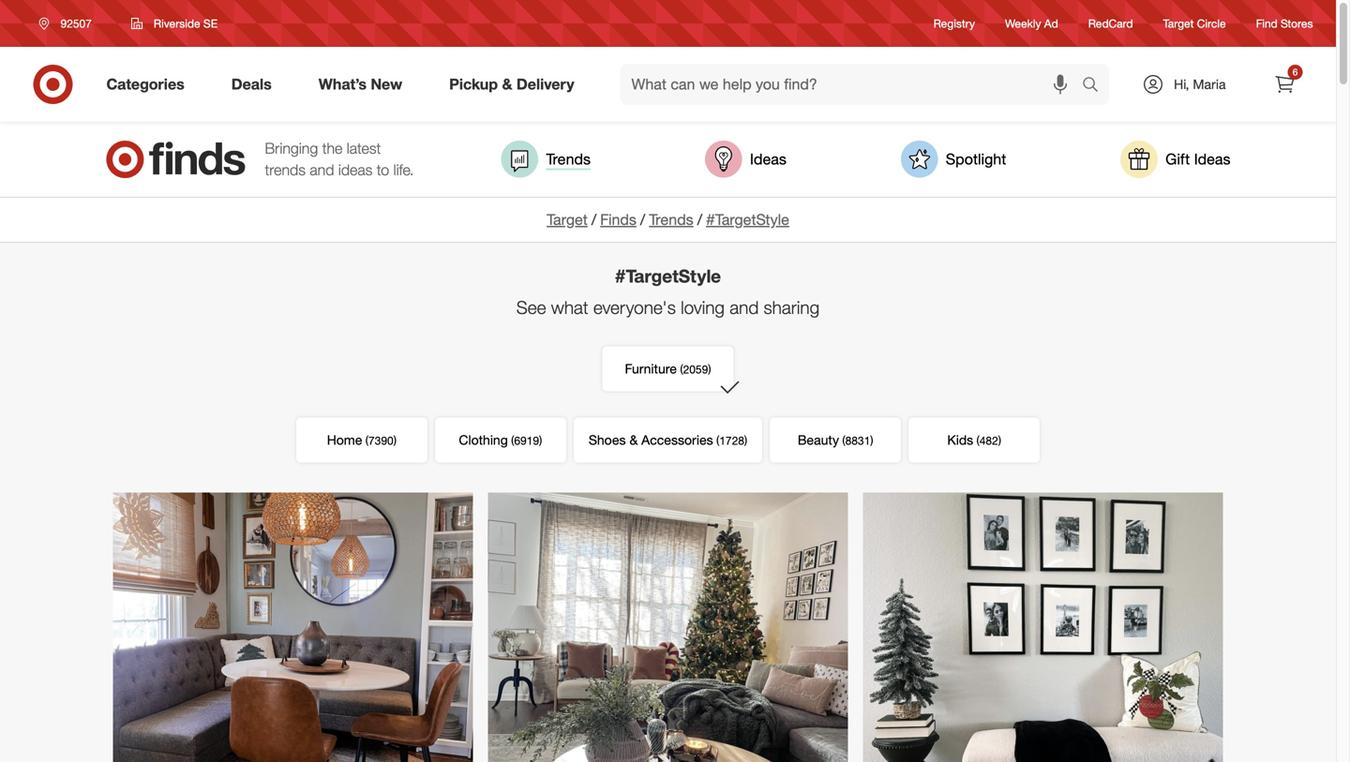 Task type: describe. For each thing, give the bounding box(es) containing it.
spotlight
[[946, 150, 1007, 168]]

riverside
[[154, 16, 200, 30]]

what's new link
[[303, 64, 426, 105]]

weekly ad link
[[1005, 15, 1059, 31]]

8831
[[846, 434, 871, 448]]

new
[[371, 75, 403, 93]]

user image by @_homebyem image
[[113, 493, 473, 763]]

search button
[[1074, 64, 1119, 109]]

& for delivery
[[502, 75, 513, 93]]

weekly ad
[[1005, 16, 1059, 30]]

to
[[377, 161, 389, 179]]

everyone's
[[594, 297, 676, 319]]

) for home
[[394, 434, 397, 448]]

spotlight link
[[901, 141, 1007, 178]]

( for clothing
[[511, 434, 514, 448]]

target circle link
[[1164, 15, 1226, 31]]

bringing
[[265, 139, 318, 158]]

accessories
[[642, 432, 713, 449]]

se
[[203, 16, 218, 30]]

) inside shoes & accessories ( 1728 )
[[745, 434, 748, 448]]

clothing
[[459, 432, 508, 449]]

2 / from the left
[[641, 211, 646, 229]]

user image by @alexandhome image
[[863, 493, 1224, 763]]

hi,
[[1174, 76, 1190, 92]]

finds
[[600, 211, 637, 229]]

furniture ( 2059 )
[[625, 361, 711, 377]]

( for home
[[366, 434, 369, 448]]

kids ( 482 )
[[948, 432, 1002, 449]]

& for accessories
[[630, 432, 638, 449]]

1 vertical spatial trends
[[649, 211, 694, 229]]

trends
[[265, 161, 306, 179]]

0 vertical spatial #targetstyle
[[706, 211, 790, 229]]

) for clothing
[[539, 434, 542, 448]]

hi, maria
[[1174, 76, 1226, 92]]

find stores link
[[1256, 15, 1314, 31]]

categories
[[106, 75, 185, 93]]

0 horizontal spatial trends link
[[501, 141, 591, 178]]

what's
[[319, 75, 367, 93]]

#targetstyle link
[[706, 211, 790, 229]]

1 vertical spatial #targetstyle
[[615, 265, 721, 287]]

ideas inside gift ideas link
[[1195, 150, 1231, 168]]

riverside se button
[[119, 7, 230, 40]]

stores
[[1281, 16, 1314, 30]]

delivery
[[517, 75, 575, 93]]

pickup & delivery link
[[433, 64, 598, 105]]

clothing ( 6919 )
[[459, 432, 542, 449]]

home ( 7390 )
[[327, 432, 397, 449]]

life.
[[394, 161, 414, 179]]

sharing
[[764, 297, 820, 319]]

shoes
[[589, 432, 626, 449]]

3 / from the left
[[698, 211, 703, 229]]

furniture
[[625, 361, 677, 377]]

maria
[[1193, 76, 1226, 92]]

) for furniture
[[708, 363, 711, 377]]

home
[[327, 432, 362, 449]]

ideas
[[339, 161, 373, 179]]

see what everyone's loving and sharing
[[517, 297, 820, 319]]

loving
[[681, 297, 725, 319]]

( inside shoes & accessories ( 1728 )
[[717, 434, 720, 448]]

categories link
[[91, 64, 208, 105]]

target finds image
[[106, 141, 246, 178]]



Task type: vqa. For each thing, say whether or not it's contained in the screenshot.
the bottommost the A
no



Task type: locate. For each thing, give the bounding box(es) containing it.
target left circle
[[1164, 16, 1194, 30]]

redcard
[[1089, 16, 1134, 30]]

registry link
[[934, 15, 975, 31]]

weekly
[[1005, 16, 1042, 30]]

target for target / finds / trends / #targetstyle
[[547, 211, 588, 229]]

1 vertical spatial trends link
[[649, 211, 694, 229]]

6
[[1293, 66, 1298, 78]]

0 vertical spatial and
[[310, 161, 334, 179]]

0 horizontal spatial &
[[502, 75, 513, 93]]

latest
[[347, 139, 381, 158]]

/ right finds link
[[641, 211, 646, 229]]

) right home
[[394, 434, 397, 448]]

ad
[[1045, 16, 1059, 30]]

and
[[310, 161, 334, 179], [730, 297, 759, 319]]

trends up target link
[[546, 150, 591, 168]]

target / finds / trends / #targetstyle
[[547, 211, 790, 229]]

deals link
[[215, 64, 295, 105]]

6919
[[514, 434, 539, 448]]

6 link
[[1265, 64, 1306, 105]]

kids
[[948, 432, 974, 449]]

) for kids
[[999, 434, 1002, 448]]

ideas inside ideas link
[[750, 150, 787, 168]]

1 vertical spatial target
[[547, 211, 588, 229]]

and for trends
[[310, 161, 334, 179]]

1 horizontal spatial target
[[1164, 16, 1194, 30]]

(
[[680, 363, 683, 377], [366, 434, 369, 448], [511, 434, 514, 448], [717, 434, 720, 448], [843, 434, 846, 448], [977, 434, 980, 448]]

what
[[551, 297, 589, 319]]

ideas
[[750, 150, 787, 168], [1195, 150, 1231, 168]]

1728
[[720, 434, 745, 448]]

0 horizontal spatial and
[[310, 161, 334, 179]]

see
[[517, 297, 546, 319]]

gift
[[1166, 150, 1190, 168]]

trends link up target link
[[501, 141, 591, 178]]

search
[[1074, 77, 1119, 95]]

2 ideas from the left
[[1195, 150, 1231, 168]]

1 horizontal spatial &
[[630, 432, 638, 449]]

pickup
[[449, 75, 498, 93]]

) right the clothing
[[539, 434, 542, 448]]

/ left #targetstyle link at the right of the page
[[698, 211, 703, 229]]

registry
[[934, 16, 975, 30]]

92507
[[60, 16, 92, 30]]

pickup & delivery
[[449, 75, 575, 93]]

92507 button
[[27, 7, 111, 40]]

)
[[708, 363, 711, 377], [394, 434, 397, 448], [539, 434, 542, 448], [745, 434, 748, 448], [871, 434, 874, 448], [999, 434, 1002, 448]]

) right the kids
[[999, 434, 1002, 448]]

target link
[[547, 211, 588, 229]]

beauty ( 8831 )
[[798, 432, 874, 449]]

circle
[[1197, 16, 1226, 30]]

trends link
[[501, 141, 591, 178], [649, 211, 694, 229]]

ideas link
[[705, 141, 787, 178]]

and inside the bringing the latest trends and ideas to life.
[[310, 161, 334, 179]]

target left finds link
[[547, 211, 588, 229]]

#targetstyle down ideas link
[[706, 211, 790, 229]]

1 vertical spatial &
[[630, 432, 638, 449]]

& right pickup
[[502, 75, 513, 93]]

0 vertical spatial trends
[[546, 150, 591, 168]]

2 horizontal spatial /
[[698, 211, 703, 229]]

& right shoes
[[630, 432, 638, 449]]

#targetstyle up the see what everyone's loving and sharing
[[615, 265, 721, 287]]

1 ideas from the left
[[750, 150, 787, 168]]

what's new
[[319, 75, 403, 93]]

bringing the latest trends and ideas to life.
[[265, 139, 414, 179]]

( inside clothing ( 6919 )
[[511, 434, 514, 448]]

) right accessories
[[745, 434, 748, 448]]

0 vertical spatial &
[[502, 75, 513, 93]]

deals
[[231, 75, 272, 93]]

) inside home ( 7390 )
[[394, 434, 397, 448]]

( right the kids
[[977, 434, 980, 448]]

( right accessories
[[717, 434, 720, 448]]

482
[[980, 434, 999, 448]]

/
[[592, 211, 597, 229], [641, 211, 646, 229], [698, 211, 703, 229]]

( right beauty
[[843, 434, 846, 448]]

( inside kids ( 482 )
[[977, 434, 980, 448]]

find
[[1256, 16, 1278, 30]]

trends link right finds link
[[649, 211, 694, 229]]

and for loving
[[730, 297, 759, 319]]

gift ideas
[[1166, 150, 1231, 168]]

) inside furniture ( 2059 )
[[708, 363, 711, 377]]

and down the
[[310, 161, 334, 179]]

riverside se
[[154, 16, 218, 30]]

ideas up #targetstyle link at the right of the page
[[750, 150, 787, 168]]

) right furniture
[[708, 363, 711, 377]]

( inside home ( 7390 )
[[366, 434, 369, 448]]

( right home
[[366, 434, 369, 448]]

target for target circle
[[1164, 16, 1194, 30]]

1 vertical spatial and
[[730, 297, 759, 319]]

gift ideas link
[[1121, 141, 1231, 178]]

0 horizontal spatial ideas
[[750, 150, 787, 168]]

1 horizontal spatial trends
[[649, 211, 694, 229]]

ideas right gift
[[1195, 150, 1231, 168]]

target circle
[[1164, 16, 1226, 30]]

1 / from the left
[[592, 211, 597, 229]]

) inside clothing ( 6919 )
[[539, 434, 542, 448]]

0 vertical spatial trends link
[[501, 141, 591, 178]]

#targetstyle
[[706, 211, 790, 229], [615, 265, 721, 287]]

and right loving
[[730, 297, 759, 319]]

) inside kids ( 482 )
[[999, 434, 1002, 448]]

redcard link
[[1089, 15, 1134, 31]]

( for beauty
[[843, 434, 846, 448]]

1 horizontal spatial and
[[730, 297, 759, 319]]

( right the clothing
[[511, 434, 514, 448]]

beauty
[[798, 432, 839, 449]]

find stores
[[1256, 16, 1314, 30]]

0 horizontal spatial trends
[[546, 150, 591, 168]]

( inside beauty ( 8831 )
[[843, 434, 846, 448]]

1 horizontal spatial /
[[641, 211, 646, 229]]

2059
[[683, 363, 708, 377]]

target
[[1164, 16, 1194, 30], [547, 211, 588, 229]]

trends right finds link
[[649, 211, 694, 229]]

0 horizontal spatial /
[[592, 211, 597, 229]]

( right furniture
[[680, 363, 683, 377]]

the
[[322, 139, 343, 158]]

1 horizontal spatial trends link
[[649, 211, 694, 229]]

) inside beauty ( 8831 )
[[871, 434, 874, 448]]

shoes & accessories ( 1728 )
[[589, 432, 748, 449]]

0 horizontal spatial target
[[547, 211, 588, 229]]

trends
[[546, 150, 591, 168], [649, 211, 694, 229]]

( inside furniture ( 2059 )
[[680, 363, 683, 377]]

&
[[502, 75, 513, 93], [630, 432, 638, 449]]

user image by @lizb_home image
[[488, 493, 848, 763]]

) for beauty
[[871, 434, 874, 448]]

( for furniture
[[680, 363, 683, 377]]

/ left finds link
[[592, 211, 597, 229]]

) right beauty
[[871, 434, 874, 448]]

7390
[[369, 434, 394, 448]]

1 horizontal spatial ideas
[[1195, 150, 1231, 168]]

0 vertical spatial target
[[1164, 16, 1194, 30]]

What can we help you find? suggestions appear below search field
[[620, 64, 1087, 105]]

( for kids
[[977, 434, 980, 448]]

finds link
[[600, 211, 637, 229]]



